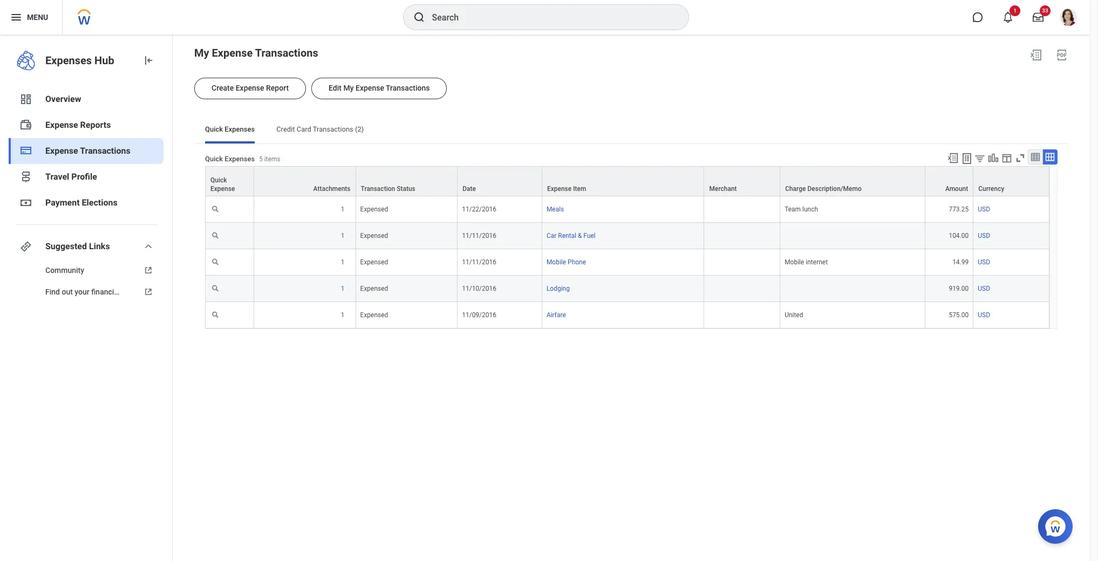 Task type: vqa. For each thing, say whether or not it's contained in the screenshot.
dashboard expenses image
no



Task type: describe. For each thing, give the bounding box(es) containing it.
edit my expense transactions
[[329, 84, 430, 92]]

team lunch
[[785, 206, 818, 213]]

expense reports
[[45, 120, 111, 130]]

payment elections link
[[9, 190, 164, 216]]

workday assistant region
[[1039, 505, 1077, 544]]

credit card transactions (2)
[[276, 125, 364, 133]]

links
[[89, 241, 110, 252]]

dollar image
[[19, 196, 32, 209]]

11/09/2016
[[462, 312, 497, 319]]

table image
[[1031, 152, 1041, 162]]

attachments
[[313, 185, 351, 193]]

find
[[45, 288, 60, 296]]

merchant
[[710, 185, 737, 193]]

charge description/memo button
[[781, 167, 925, 196]]

104.00
[[949, 232, 969, 240]]

1 for lodging
[[341, 285, 345, 293]]

currency
[[979, 185, 1005, 193]]

phone
[[568, 259, 586, 266]]

mobile internet
[[785, 259, 828, 266]]

Search Workday  search field
[[432, 5, 666, 29]]

ext link image
[[142, 265, 155, 276]]

team
[[785, 206, 801, 213]]

suggested links button
[[9, 234, 164, 260]]

expense right create
[[236, 84, 264, 92]]

11/22/2016
[[462, 206, 497, 213]]

menu button
[[0, 0, 62, 35]]

payment
[[45, 198, 80, 208]]

profile
[[71, 172, 97, 182]]

1 button for meals
[[341, 205, 346, 214]]

cell for 773.25
[[705, 197, 781, 223]]

expensed for airfare
[[360, 312, 388, 319]]

expenses hub
[[45, 54, 114, 67]]

item
[[573, 185, 586, 193]]

3 row from the top
[[205, 223, 1050, 249]]

task pay image
[[19, 119, 32, 132]]

cell for 104.00
[[705, 223, 781, 249]]

rental
[[558, 232, 577, 240]]

transaction
[[361, 185, 395, 193]]

expensed element for car rental & fuel
[[360, 230, 388, 240]]

expensed for mobile phone
[[360, 259, 388, 266]]

&
[[578, 232, 582, 240]]

quick expenses
[[205, 125, 255, 133]]

1 button for lodging
[[341, 285, 346, 293]]

hub
[[94, 54, 114, 67]]

edit
[[329, 84, 342, 92]]

fullscreen image
[[1015, 152, 1027, 164]]

cell for 919.00
[[705, 276, 781, 302]]

reports
[[80, 120, 111, 130]]

expense transactions
[[45, 146, 130, 156]]

find out your financial well-being link
[[9, 281, 164, 303]]

amount
[[946, 185, 969, 193]]

expense right edit
[[356, 84, 384, 92]]

919.00
[[949, 285, 969, 293]]

usd link for 14.99
[[978, 256, 991, 266]]

suggested links
[[45, 241, 110, 252]]

car
[[547, 232, 557, 240]]

4 expensed element from the top
[[360, 283, 388, 293]]

united
[[785, 312, 804, 319]]

date button
[[458, 167, 542, 196]]

date
[[463, 185, 476, 193]]

expensed element for airfare
[[360, 309, 388, 319]]

merchant button
[[705, 167, 780, 196]]

1 button for mobile phone
[[341, 258, 346, 267]]

items
[[264, 156, 281, 163]]

1 for airfare
[[341, 312, 345, 319]]

33
[[1043, 8, 1049, 13]]

cell for 575.00
[[705, 302, 781, 329]]

(2)
[[355, 125, 364, 133]]

expense transactions link
[[9, 138, 164, 164]]

status
[[397, 185, 416, 193]]

my inside edit my expense transactions button
[[344, 84, 354, 92]]

quick for quick expenses
[[205, 125, 223, 133]]

expense inside popup button
[[211, 185, 235, 193]]

1 for mobile phone
[[341, 259, 345, 266]]

row containing quick expense
[[205, 166, 1050, 197]]

travel
[[45, 172, 69, 182]]

quick for quick expenses 5 items
[[205, 155, 223, 163]]

fuel
[[584, 232, 596, 240]]

cell for 14.99
[[705, 249, 781, 276]]

timeline milestone image
[[19, 171, 32, 184]]

car rental & fuel link
[[547, 230, 596, 240]]

1 button for car rental & fuel
[[341, 232, 346, 240]]

usd link for 104.00
[[978, 230, 991, 240]]

expensed for car rental & fuel
[[360, 232, 388, 240]]

expense down overview
[[45, 120, 78, 130]]

mobile for mobile phone
[[547, 259, 566, 266]]

2 row from the top
[[205, 197, 1050, 223]]

airfare link
[[547, 309, 566, 319]]

5
[[259, 156, 263, 163]]

lodging
[[547, 285, 570, 293]]

4 expensed from the top
[[360, 285, 388, 293]]

menu
[[27, 13, 48, 21]]

575.00
[[949, 312, 969, 319]]

travel profile link
[[9, 164, 164, 190]]

being
[[138, 288, 157, 296]]

expenses for quick expenses 5 items
[[225, 155, 255, 163]]

out
[[62, 288, 73, 296]]

card
[[297, 125, 311, 133]]

charge description/memo
[[786, 185, 862, 193]]

5 row from the top
[[205, 276, 1050, 302]]

my expense transactions
[[194, 46, 318, 59]]

usd for 773.25
[[978, 206, 991, 213]]



Task type: locate. For each thing, give the bounding box(es) containing it.
quick expense
[[211, 177, 235, 193]]

justify image
[[10, 11, 23, 24]]

description/memo
[[808, 185, 862, 193]]

2 vertical spatial expenses
[[225, 155, 255, 163]]

11/11/2016 for car rental & fuel
[[462, 232, 497, 240]]

expenses inside navigation pane region
[[45, 54, 92, 67]]

overview
[[45, 94, 81, 104]]

export to excel image
[[947, 152, 959, 164]]

3 expensed element from the top
[[360, 256, 388, 266]]

3 expensed from the top
[[360, 259, 388, 266]]

expensed for meals
[[360, 206, 388, 213]]

2 vertical spatial quick
[[211, 177, 227, 184]]

export to worksheets image
[[961, 152, 974, 165]]

usd link for 773.25
[[978, 204, 991, 213]]

transformation import image
[[142, 54, 155, 67]]

1
[[1014, 8, 1017, 13], [341, 206, 345, 213], [341, 232, 345, 240], [341, 259, 345, 266], [341, 285, 345, 293], [341, 312, 345, 319]]

edit my expense transactions button
[[312, 78, 447, 99]]

4 usd link from the top
[[978, 283, 991, 293]]

4 usd from the top
[[978, 285, 991, 293]]

usd link right 919.00
[[978, 283, 991, 293]]

meals
[[547, 206, 564, 213]]

1 horizontal spatial my
[[344, 84, 354, 92]]

1 button for airfare
[[341, 311, 346, 320]]

select to filter grid data image
[[974, 153, 986, 164]]

my right edit
[[344, 84, 354, 92]]

expenses left 5
[[225, 155, 255, 163]]

mobile left 'phone'
[[547, 259, 566, 266]]

financial
[[91, 288, 120, 296]]

transactions inside edit my expense transactions button
[[386, 84, 430, 92]]

1 mobile from the left
[[547, 259, 566, 266]]

find out your financial well-being
[[45, 288, 157, 296]]

create expense report button
[[194, 78, 306, 99]]

1 vertical spatial expenses
[[225, 125, 255, 133]]

usd for 575.00
[[978, 312, 991, 319]]

create expense report
[[212, 84, 289, 92]]

1 usd link from the top
[[978, 204, 991, 213]]

inbox large image
[[1033, 12, 1044, 23]]

expense reports link
[[9, 112, 164, 138]]

1 usd from the top
[[978, 206, 991, 213]]

expenses for quick expenses
[[225, 125, 255, 133]]

2 mobile from the left
[[785, 259, 805, 266]]

expense item
[[547, 185, 586, 193]]

expense inside popup button
[[547, 185, 572, 193]]

toolbar
[[943, 150, 1058, 166]]

usd for 919.00
[[978, 285, 991, 293]]

expense up "meals" link
[[547, 185, 572, 193]]

cell
[[705, 197, 781, 223], [705, 223, 781, 249], [781, 223, 926, 249], [705, 249, 781, 276], [705, 276, 781, 302], [781, 276, 926, 302], [705, 302, 781, 329]]

usd link right 14.99
[[978, 256, 991, 266]]

usd right 104.00
[[978, 232, 991, 240]]

usd link for 919.00
[[978, 283, 991, 293]]

11/11/2016 down the 11/22/2016
[[462, 232, 497, 240]]

6 row from the top
[[205, 302, 1050, 329]]

usd right 575.00
[[978, 312, 991, 319]]

charge
[[786, 185, 806, 193]]

5 usd link from the top
[[978, 309, 991, 319]]

0 vertical spatial my
[[194, 46, 209, 59]]

currency button
[[974, 167, 1049, 196]]

profile logan mcneil image
[[1060, 9, 1077, 28]]

11/11/2016 for mobile phone
[[462, 259, 497, 266]]

ext link image
[[142, 287, 155, 297]]

mobile phone link
[[547, 256, 586, 266]]

1 for meals
[[341, 206, 345, 213]]

car rental & fuel
[[547, 232, 596, 240]]

expense up travel
[[45, 146, 78, 156]]

1 expensed from the top
[[360, 206, 388, 213]]

expense up create
[[212, 46, 253, 59]]

community
[[45, 266, 84, 275]]

3 usd link from the top
[[978, 256, 991, 266]]

expense down quick expenses 5 items
[[211, 185, 235, 193]]

quick down quick expenses 5 items
[[211, 177, 227, 184]]

2 usd link from the top
[[978, 230, 991, 240]]

usd link for 575.00
[[978, 309, 991, 319]]

travel profile
[[45, 172, 97, 182]]

tab list containing quick expenses
[[194, 118, 1069, 144]]

1 vertical spatial my
[[344, 84, 354, 92]]

1 row from the top
[[205, 166, 1050, 197]]

community link
[[9, 260, 164, 281]]

row
[[205, 166, 1050, 197], [205, 197, 1050, 223], [205, 223, 1050, 249], [205, 249, 1050, 276], [205, 276, 1050, 302], [205, 302, 1050, 329]]

usd right 919.00
[[978, 285, 991, 293]]

mobile inside mobile phone link
[[547, 259, 566, 266]]

4 row from the top
[[205, 249, 1050, 276]]

expenses
[[45, 54, 92, 67], [225, 125, 255, 133], [225, 155, 255, 163]]

link image
[[19, 240, 32, 253]]

2 usd from the top
[[978, 232, 991, 240]]

notifications large image
[[1003, 12, 1014, 23]]

expense
[[212, 46, 253, 59], [236, 84, 264, 92], [356, 84, 384, 92], [45, 120, 78, 130], [45, 146, 78, 156], [211, 185, 235, 193], [547, 185, 572, 193]]

expensed element for mobile phone
[[360, 256, 388, 266]]

transactions inside expense transactions link
[[80, 146, 130, 156]]

0 horizontal spatial mobile
[[547, 259, 566, 266]]

1 vertical spatial 11/11/2016
[[462, 259, 497, 266]]

well-
[[122, 288, 138, 296]]

create
[[212, 84, 234, 92]]

click to view/edit grid preferences image
[[1001, 152, 1013, 164]]

chevron down small image
[[142, 240, 155, 253]]

search image
[[413, 11, 426, 24]]

2 expensed element from the top
[[360, 230, 388, 240]]

773.25
[[949, 206, 969, 213]]

1 vertical spatial quick
[[205, 155, 223, 163]]

5 expensed from the top
[[360, 312, 388, 319]]

tab list
[[194, 118, 1069, 144]]

expenses up quick expenses 5 items
[[225, 125, 255, 133]]

usd link right 575.00
[[978, 309, 991, 319]]

usd link down currency
[[978, 204, 991, 213]]

2 11/11/2016 from the top
[[462, 259, 497, 266]]

expensed
[[360, 206, 388, 213], [360, 232, 388, 240], [360, 259, 388, 266], [360, 285, 388, 293], [360, 312, 388, 319]]

0 horizontal spatial my
[[194, 46, 209, 59]]

meals link
[[547, 204, 564, 213]]

0 vertical spatial 11/11/2016
[[462, 232, 497, 240]]

quick up quick expense
[[205, 155, 223, 163]]

report
[[266, 84, 289, 92]]

export to excel image
[[1030, 49, 1043, 62]]

quick for quick expense
[[211, 177, 227, 184]]

5 usd from the top
[[978, 312, 991, 319]]

quick expense button
[[206, 167, 254, 196]]

expand table image
[[1045, 152, 1056, 162]]

quick expenses 5 items
[[205, 155, 281, 163]]

usd right 14.99
[[978, 259, 991, 266]]

usd link right 104.00
[[978, 230, 991, 240]]

3 usd from the top
[[978, 259, 991, 266]]

expand/collapse chart image
[[988, 152, 1000, 164]]

2 expensed from the top
[[360, 232, 388, 240]]

usd for 104.00
[[978, 232, 991, 240]]

my
[[194, 46, 209, 59], [344, 84, 354, 92]]

usd
[[978, 206, 991, 213], [978, 232, 991, 240], [978, 259, 991, 266], [978, 285, 991, 293], [978, 312, 991, 319]]

expenses left hub
[[45, 54, 92, 67]]

0 vertical spatial quick
[[205, 125, 223, 133]]

view printable version (pdf) image
[[1056, 49, 1069, 62]]

airfare
[[547, 312, 566, 319]]

your
[[75, 288, 89, 296]]

mobile left internet
[[785, 259, 805, 266]]

quick
[[205, 125, 223, 133], [205, 155, 223, 163], [211, 177, 227, 184]]

usd link
[[978, 204, 991, 213], [978, 230, 991, 240], [978, 256, 991, 266], [978, 283, 991, 293], [978, 309, 991, 319]]

elections
[[82, 198, 118, 208]]

quick up quick expenses 5 items
[[205, 125, 223, 133]]

suggested
[[45, 241, 87, 252]]

payment elections
[[45, 198, 118, 208]]

credit
[[276, 125, 295, 133]]

quick inside quick expense
[[211, 177, 227, 184]]

33 button
[[1027, 5, 1051, 29]]

transaction status button
[[356, 167, 457, 196]]

11/11/2016 up the 11/10/2016
[[462, 259, 497, 266]]

mobile for mobile internet
[[785, 259, 805, 266]]

11/10/2016
[[462, 285, 497, 293]]

lodging link
[[547, 283, 570, 293]]

internet
[[806, 259, 828, 266]]

transactions
[[255, 46, 318, 59], [386, 84, 430, 92], [313, 125, 353, 133], [80, 146, 130, 156]]

1 expensed element from the top
[[360, 204, 388, 213]]

mobile phone
[[547, 259, 586, 266]]

transaction status
[[361, 185, 416, 193]]

usd down currency
[[978, 206, 991, 213]]

expensed element
[[360, 204, 388, 213], [360, 230, 388, 240], [360, 256, 388, 266], [360, 283, 388, 293], [360, 309, 388, 319]]

lunch
[[803, 206, 818, 213]]

0 vertical spatial expenses
[[45, 54, 92, 67]]

my right transformation import image
[[194, 46, 209, 59]]

1 for car rental & fuel
[[341, 232, 345, 240]]

dashboard image
[[19, 93, 32, 106]]

usd for 14.99
[[978, 259, 991, 266]]

amount button
[[926, 167, 973, 196]]

credit card image
[[19, 144, 32, 157]]

14.99
[[953, 259, 969, 266]]

1 11/11/2016 from the top
[[462, 232, 497, 240]]

11/11/2016
[[462, 232, 497, 240], [462, 259, 497, 266]]

overview link
[[9, 86, 164, 112]]

expenses hub element
[[45, 53, 133, 68]]

suggested links element
[[9, 260, 164, 303]]

expenses inside tab list
[[225, 125, 255, 133]]

expensed element for meals
[[360, 204, 388, 213]]

1 horizontal spatial mobile
[[785, 259, 805, 266]]

expense item button
[[542, 167, 704, 196]]

5 expensed element from the top
[[360, 309, 388, 319]]

navigation pane region
[[0, 35, 173, 561]]



